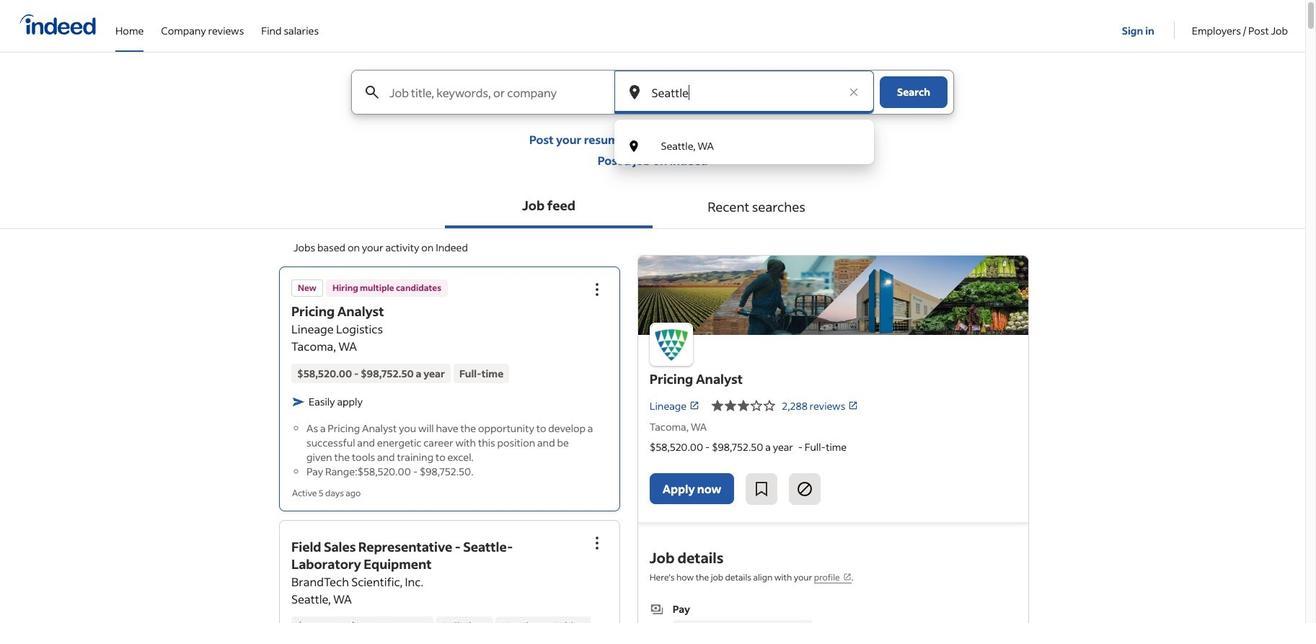 Task type: describe. For each thing, give the bounding box(es) containing it.
not interested image
[[796, 481, 814, 499]]

3 out of 5 stars. link to 2,288 reviews company ratings (opens in a new tab) image
[[849, 401, 859, 411]]

Edit location text field
[[649, 71, 840, 114]]

job actions for pricing analyst is collapsed image
[[588, 281, 606, 299]]

3 out of 5 stars image
[[711, 398, 776, 415]]

search: Job title, keywords, or company text field
[[387, 71, 612, 114]]

job preferences (opens in a new window) image
[[843, 574, 852, 582]]



Task type: vqa. For each thing, say whether or not it's contained in the screenshot.
Notifications Unread count 0 ICON
no



Task type: locate. For each thing, give the bounding box(es) containing it.
main content
[[0, 70, 1306, 624]]

lineage logo image
[[638, 256, 1029, 336], [650, 323, 693, 366]]

clear location input image
[[847, 85, 861, 100]]

job actions for field sales representative - seattle- laboratory equipment is collapsed image
[[588, 535, 606, 553]]

lineage (opens in a new tab) image
[[690, 401, 700, 411]]

None search field
[[340, 70, 966, 165]]

save this job image
[[753, 481, 771, 499]]

tab list
[[0, 185, 1306, 229]]



